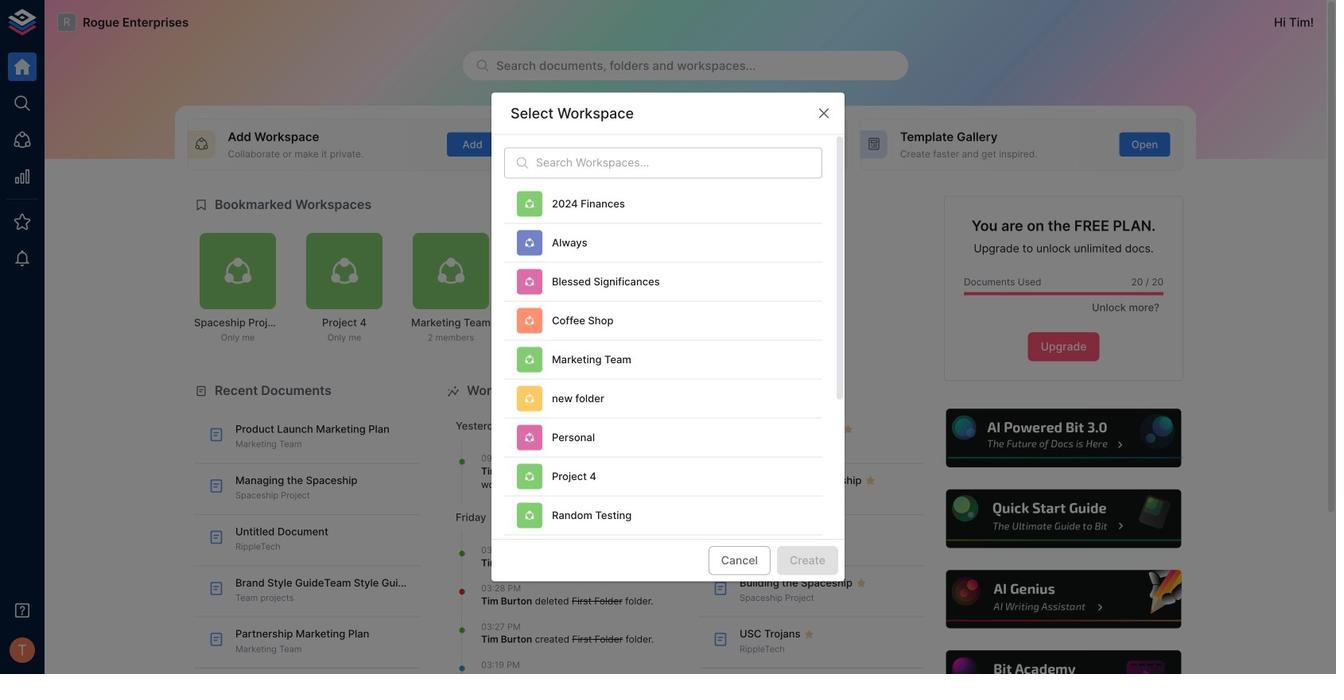 Task type: locate. For each thing, give the bounding box(es) containing it.
dialog
[[492, 93, 845, 675]]

2 help image from the top
[[944, 488, 1184, 551]]

help image
[[944, 407, 1184, 470], [944, 488, 1184, 551], [944, 568, 1184, 631], [944, 649, 1184, 675]]



Task type: vqa. For each thing, say whether or not it's contained in the screenshot.
A chart. Element
no



Task type: describe. For each thing, give the bounding box(es) containing it.
3 help image from the top
[[944, 568, 1184, 631]]

4 help image from the top
[[944, 649, 1184, 675]]

1 help image from the top
[[944, 407, 1184, 470]]

Search Workspaces... text field
[[536, 147, 822, 179]]



